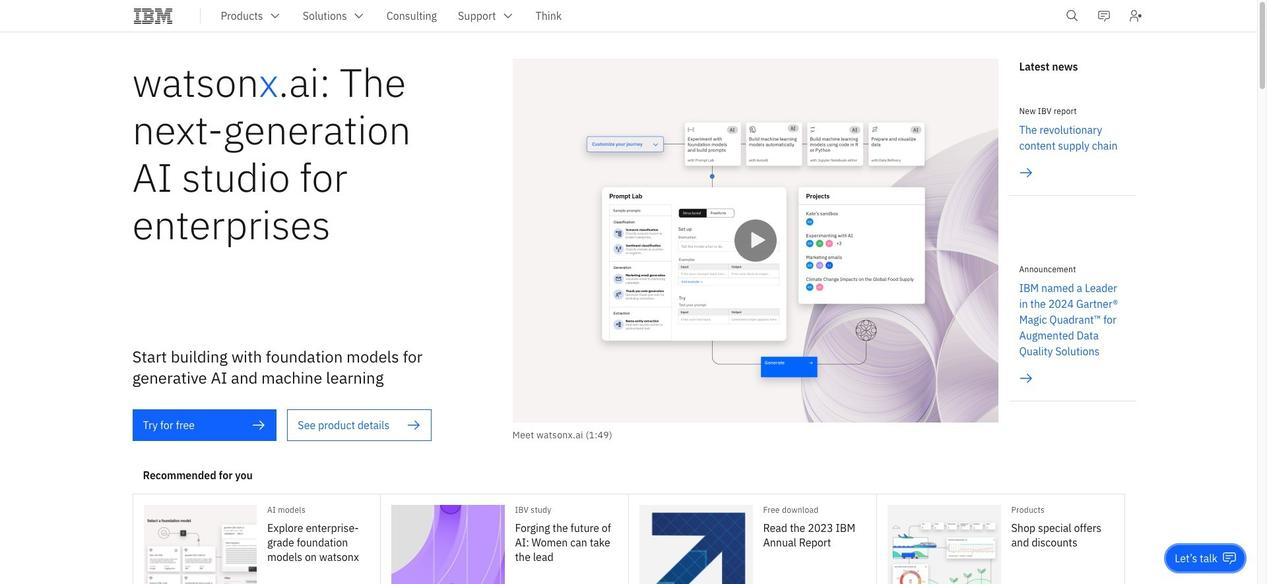 Task type: describe. For each thing, give the bounding box(es) containing it.
let's talk element
[[1175, 552, 1218, 566]]



